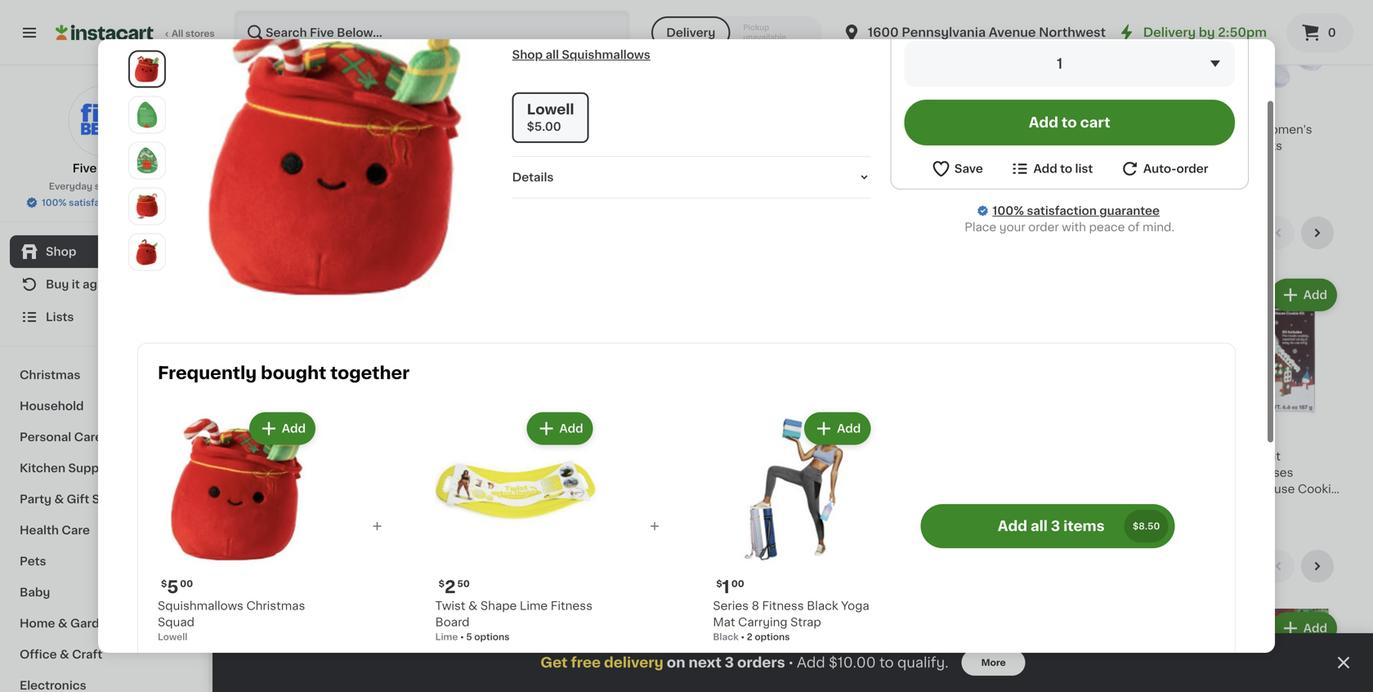 Task type: vqa. For each thing, say whether or not it's contained in the screenshot.
the Squad
yes



Task type: locate. For each thing, give the bounding box(es) containing it.
$ left the 49
[[248, 103, 254, 112]]

kit
[[1195, 500, 1211, 511]]

1 plush from the left
[[347, 467, 378, 479]]

1 enlarge stuffed animals & plush toys squishmallows christmas squad unknown (opens in a new tab) image from the top
[[132, 100, 162, 129]]

christmas inside five below sequin cone christmas tree pink
[[562, 467, 621, 479]]

$ 1 00 inside product group
[[716, 579, 744, 596]]

plush inside squishmallows christmas squad plush toy alten
[[347, 467, 378, 479]]

below down $ 3 25
[[1063, 124, 1098, 135]]

25 down media on the top left
[[404, 156, 415, 165]]

options inside twist & shape lime fitness board lime • 5 options
[[474, 633, 510, 642]]

add button for create-a-treat hershey's kisses chocolate house cookie kit
[[1272, 280, 1336, 310]]

guarantee up of
[[1100, 205, 1160, 217]]

1 horizontal spatial fitness
[[762, 600, 804, 612]]

5 up low-
[[1205, 102, 1216, 120]]

1 horizontal spatial 4
[[1037, 140, 1043, 149]]

baby link
[[10, 577, 199, 608]]

1 vertical spatial to
[[1060, 163, 1073, 175]]

1 vertical spatial squishmallows christmas squad lowell
[[158, 600, 305, 642]]

ct up the add to list button
[[1045, 140, 1055, 149]]

tree
[[624, 467, 648, 479]]

ct inside five below invisible tape 4 ct
[[1045, 140, 1055, 149]]

enlarge stuffed animals & plush toys squishmallows christmas squad unknown (opens in a new tab) image
[[132, 100, 162, 129], [132, 146, 162, 175]]

$ 5 00 up low-
[[1199, 102, 1230, 120]]

0 horizontal spatial 100% satisfaction guarantee
[[42, 198, 173, 207]]

• inside twist & shape lime fitness board lime • 5 options
[[460, 633, 464, 642]]

toy up alten
[[245, 484, 266, 495]]

2 item carousel region from the top
[[245, 550, 1341, 692]]

1 enlarge stuffed animals & plush toys squishmallows christmas squad unknown (opens in a new tab) image from the top
[[132, 191, 162, 221]]

delivery
[[604, 656, 664, 670]]

ct down media on the top left
[[417, 156, 427, 165]]

2 left the 49
[[254, 102, 266, 120]]

shop down 4.5 in
[[512, 49, 543, 60]]

order left with at the top right of page
[[1028, 222, 1059, 233]]

to for cart
[[1062, 116, 1077, 130]]

0 button
[[1287, 13, 1354, 52]]

2 horizontal spatial toy
[[919, 140, 939, 152]]

3 left items
[[1051, 519, 1060, 533]]

below for five below sequin cone christmas tree pink
[[588, 451, 623, 462]]

0 vertical spatial lowell
[[527, 103, 574, 116]]

0 horizontal spatial all
[[546, 49, 559, 60]]

below inside five below colored pencils 70 ct
[[588, 124, 623, 135]]

five for five below women's low-cut socks black multi
[[1195, 124, 1219, 135]]

5 for five below women's low-cut socks
[[1205, 102, 1216, 120]]

0 vertical spatial 25
[[1059, 103, 1071, 112]]

4 down alkaline at the top left of page
[[245, 156, 251, 165]]

five inside five below colored pencils 70 ct
[[562, 124, 585, 135]]

fitness up the carrying
[[762, 600, 804, 612]]

100% satisfaction guarantee
[[42, 198, 173, 207], [993, 205, 1160, 217]]

0 vertical spatial shop
[[512, 49, 543, 60]]

to inside treatment tracker modal dialog
[[879, 656, 894, 670]]

1 up series
[[722, 579, 730, 596]]

mat
[[713, 617, 735, 628]]

5
[[413, 102, 424, 120], [571, 102, 583, 120], [1205, 102, 1216, 120], [254, 429, 266, 446], [167, 579, 178, 596], [466, 633, 472, 642]]

0 vertical spatial $ 1 00
[[565, 429, 593, 446]]

1 options from the left
[[474, 633, 510, 642]]

& left craft
[[60, 649, 69, 660]]

1 vertical spatial 25
[[404, 156, 415, 165]]

1 vertical spatial 4
[[245, 156, 251, 165]]

1 horizontal spatial guarantee
[[1100, 205, 1160, 217]]

1 horizontal spatial $ 1 00
[[716, 579, 744, 596]]

below left sequin
[[588, 451, 623, 462]]

view
[[1155, 227, 1183, 239]]

satisfaction
[[69, 198, 124, 207], [1027, 205, 1097, 217]]

ct right 70
[[576, 156, 585, 165]]

all inside popup button
[[1186, 227, 1199, 239]]

1 horizontal spatial $5.00 element
[[720, 427, 865, 449]]

delivery for delivery
[[666, 27, 716, 38]]

plush for squishmallows christmas squad plush toy alten
[[347, 467, 378, 479]]

1 horizontal spatial 100%
[[993, 205, 1024, 217]]

& right twist
[[468, 600, 478, 612]]

00 for paintbrushes
[[426, 103, 439, 112]]

trending now
[[245, 224, 371, 242]]

5 for five below colored pencils
[[571, 102, 583, 120]]

satisfaction down 'everyday store prices' at left
[[69, 198, 124, 207]]

aa
[[311, 124, 327, 135]]

guarantee inside 100% satisfaction guarantee button
[[126, 198, 173, 207]]

0 vertical spatial enlarge stuffed animals & plush toys squishmallows christmas squad unknown (opens in a new tab) image
[[132, 191, 162, 221]]

• down board
[[460, 633, 464, 642]]

2 options from the left
[[755, 633, 790, 642]]

$
[[248, 103, 254, 112], [407, 103, 413, 112], [1040, 103, 1046, 112], [565, 103, 571, 112], [1199, 103, 1205, 112], [248, 430, 254, 439], [565, 430, 571, 439], [161, 580, 167, 589], [439, 580, 445, 589], [716, 580, 722, 589]]

0 horizontal spatial squishmallows christmas squad lowell
[[158, 600, 305, 642]]

1 vertical spatial shop
[[46, 246, 76, 257]]

1 horizontal spatial plush
[[822, 467, 853, 479]]

five inside five below sequin cone christmas tree pink
[[562, 451, 585, 462]]

black down low-
[[1195, 156, 1221, 165]]

$5.00
[[527, 121, 561, 132]]

& left gift
[[54, 494, 64, 505]]

$ up pencils
[[565, 103, 571, 112]]

1 horizontal spatial all
[[1031, 519, 1048, 533]]

options down the carrying
[[755, 633, 790, 642]]

all left squishmallows
[[546, 49, 559, 60]]

$ up cre8tive
[[407, 103, 413, 112]]

get free delivery on next 3 orders • add $10.00 to qualify.
[[541, 656, 949, 670]]

shop up buy
[[46, 246, 76, 257]]

add button for squishmallows christmas squad
[[251, 414, 314, 443]]

0 horizontal spatial shop
[[46, 246, 76, 257]]

below inside five below invisible tape 4 ct
[[1063, 124, 1098, 135]]

care down gift
[[62, 525, 90, 536]]

enlarge stuffed animals & plush toys squishmallows christmas squad unknown (opens in a new tab) image up "buy it again" link
[[132, 237, 162, 267]]

ct right 21
[[732, 156, 742, 165]]

5 inside twist & shape lime fitness board lime • 5 options
[[466, 633, 472, 642]]

0 horizontal spatial plush
[[347, 467, 378, 479]]

$ for eveready aa gold alkaline batteries
[[248, 103, 254, 112]]

shop inside shop link
[[46, 246, 76, 257]]

five below invisible tape 4 ct
[[1037, 124, 1179, 149]]

0 horizontal spatial $ 1 00
[[565, 429, 593, 446]]

$ for five below colored pencils
[[565, 103, 571, 112]]

3 left cart
[[1046, 102, 1058, 120]]

kitchen
[[20, 463, 65, 474]]

$ for cre8tive gallery mixed media paintbrushes
[[407, 103, 413, 112]]

options down shape
[[474, 633, 510, 642]]

$ inside the $ 2 49
[[248, 103, 254, 112]]

1 horizontal spatial delivery
[[1143, 27, 1196, 38]]

0 horizontal spatial $5.00 element
[[404, 427, 549, 449]]

care inside personal care "link"
[[74, 432, 102, 443]]

0 vertical spatial to
[[1062, 116, 1077, 130]]

100% satisfaction guarantee button
[[25, 193, 183, 209]]

100% satisfaction guarantee inside button
[[42, 198, 173, 207]]

details button
[[512, 169, 871, 186]]

2 plush from the left
[[822, 467, 853, 479]]

item carousel region
[[245, 217, 1341, 530], [245, 550, 1341, 692]]

100% satisfaction guarantee up with at the top right of page
[[993, 205, 1160, 217]]

five down $ 3 25
[[1037, 124, 1060, 135]]

item carousel region containing trending now
[[245, 217, 1341, 530]]

all
[[172, 29, 183, 38]]

toy inside squishmallows christmas squad plush toy bruce
[[720, 484, 741, 495]]

lowell up category
[[404, 483, 433, 492]]

& inside twist & shape lime fitness board lime • 5 options
[[468, 600, 478, 612]]

0 horizontal spatial lowell
[[158, 633, 188, 642]]

2 horizontal spatial all
[[1186, 227, 1199, 239]]

$ down pets link in the bottom left of the page
[[161, 580, 167, 589]]

1 down northwest on the right top of page
[[1057, 57, 1063, 71]]

satisfaction up place your order with peace of mind.
[[1027, 205, 1097, 217]]

100% up your
[[993, 205, 1024, 217]]

five up low-
[[1195, 124, 1219, 135]]

black
[[1195, 156, 1221, 165], [807, 600, 838, 612], [713, 633, 739, 642]]

ct inside '21 ct' button
[[732, 156, 742, 165]]

1 horizontal spatial satisfaction
[[1027, 205, 1097, 217]]

0 horizontal spatial fitness
[[551, 600, 593, 612]]

add to cart
[[1029, 116, 1110, 130]]

delivery by 2:50pm link
[[1117, 23, 1267, 43]]

toy inside ja-ru inc. mini rainbow spring toy
[[919, 140, 939, 152]]

5 down board
[[466, 633, 472, 642]]

five below logo image
[[68, 85, 140, 157]]

$ down 'frequently bought together'
[[248, 430, 254, 439]]

0 horizontal spatial •
[[460, 633, 464, 642]]

1 horizontal spatial 25
[[1059, 103, 1071, 112]]

5 up cre8tive
[[413, 102, 424, 120]]

3 right next on the right of the page
[[725, 656, 734, 670]]

inc.
[[916, 124, 937, 135]]

1600
[[868, 27, 899, 38]]

0 horizontal spatial 2
[[254, 102, 266, 120]]

five below colored pencils 70 ct
[[562, 124, 672, 165]]

1 vertical spatial lime
[[435, 633, 458, 642]]

1 vertical spatial item carousel region
[[245, 550, 1341, 692]]

2 left 50
[[445, 579, 456, 596]]

2 horizontal spatial 2
[[747, 633, 753, 642]]

1 horizontal spatial order
[[1177, 163, 1208, 175]]

order inside button
[[1177, 163, 1208, 175]]

2 horizontal spatial black
[[1195, 156, 1221, 165]]

lime right shape
[[520, 600, 548, 612]]

00 for toy
[[268, 430, 280, 439]]

black up strap
[[807, 600, 838, 612]]

$ up pink
[[565, 430, 571, 439]]

to right $10.00
[[879, 656, 894, 670]]

supplies up health care link
[[92, 494, 143, 505]]

to for list
[[1060, 163, 1073, 175]]

5 up alten
[[254, 429, 266, 446]]

0 vertical spatial item carousel region
[[245, 217, 1341, 530]]

toy for squishmallows christmas squad plush toy alten
[[245, 484, 266, 495]]

1 vertical spatial order
[[1028, 222, 1059, 233]]

& inside office & craft link
[[60, 649, 69, 660]]

$ for series 8 fitness black yoga mat carrying strap
[[716, 580, 722, 589]]

25 up add to cart
[[1059, 103, 1071, 112]]

1 horizontal spatial •
[[741, 633, 745, 642]]

2 vertical spatial 3
[[725, 656, 734, 670]]

all for add
[[1031, 519, 1048, 533]]

1 $5.00 element from the left
[[404, 427, 549, 449]]

$ up add to cart
[[1040, 103, 1046, 112]]

1 horizontal spatial lime
[[520, 600, 548, 612]]

five for five below sequin cone christmas tree pink
[[562, 451, 585, 462]]

5 up pencils
[[571, 102, 583, 120]]

again
[[83, 279, 115, 290]]

00 for cut
[[1218, 103, 1230, 112]]

0 horizontal spatial 25
[[404, 156, 415, 165]]

orders
[[737, 656, 785, 670]]

0 vertical spatial care
[[74, 432, 102, 443]]

$ 5 00 for cre8tive gallery mixed media paintbrushes
[[407, 102, 439, 120]]

five up pencils
[[562, 124, 585, 135]]

add button for series 8 fitness black yoga mat carrying strap
[[806, 414, 869, 443]]

1 vertical spatial black
[[807, 600, 838, 612]]

1 vertical spatial enlarge stuffed animals & plush toys squishmallows christmas squad unknown (opens in a new tab) image
[[132, 237, 162, 267]]

0 vertical spatial squishmallows christmas squad lowell
[[404, 451, 502, 492]]

$ up low-
[[1199, 103, 1205, 112]]

0 horizontal spatial lime
[[435, 633, 458, 642]]

25
[[1059, 103, 1071, 112], [404, 156, 415, 165]]

$ 5 00 for five below women's low-cut socks
[[1199, 102, 1230, 120]]

5 for cre8tive gallery mixed media paintbrushes
[[413, 102, 424, 120]]

• inside get free delivery on next 3 orders • add $10.00 to qualify.
[[788, 656, 794, 669]]

1 vertical spatial care
[[62, 525, 90, 536]]

all left items
[[1031, 519, 1048, 533]]

100% satisfaction guarantee link
[[993, 203, 1160, 219]]

add inside add to cart button
[[1029, 116, 1058, 130]]

create-a-treat hershey's kisses chocolate house cookie kit button
[[1195, 275, 1341, 511]]

0 vertical spatial 4
[[1037, 140, 1043, 149]]

below up 'store'
[[100, 163, 136, 174]]

household
[[20, 401, 84, 412]]

1 horizontal spatial options
[[755, 633, 790, 642]]

1 horizontal spatial 2
[[445, 579, 456, 596]]

squad inside squishmallows christmas squad plush toy alten
[[307, 467, 344, 479]]

yoga
[[841, 600, 869, 612]]

1 item carousel region from the top
[[245, 217, 1341, 530]]

below up pencils
[[588, 124, 623, 135]]

care for personal care
[[74, 432, 102, 443]]

add button
[[322, 280, 386, 310], [1272, 280, 1336, 310], [251, 414, 314, 443], [528, 414, 592, 443], [806, 414, 869, 443], [1272, 614, 1336, 643]]

& inside home & garden link
[[58, 618, 68, 629]]

1 horizontal spatial toy
[[720, 484, 741, 495]]

1 vertical spatial lowell
[[404, 483, 433, 492]]

1 vertical spatial all
[[1186, 227, 1199, 239]]

black down "mat"
[[713, 633, 739, 642]]

care
[[74, 432, 102, 443], [62, 525, 90, 536]]

$ 5 00 for squishmallows christmas squad plush toy
[[248, 429, 280, 446]]

five up everyday
[[73, 163, 97, 174]]

auto-
[[1143, 163, 1177, 175]]

bought
[[261, 365, 326, 382]]

lowell up $5.00
[[527, 103, 574, 116]]

hershey's
[[1195, 467, 1253, 479]]

below for five below colored pencils 70 ct
[[588, 124, 623, 135]]

to left cart
[[1062, 116, 1077, 130]]

0 horizontal spatial options
[[474, 633, 510, 642]]

toy up "bruce"
[[720, 484, 741, 495]]

below for five below invisible tape 4 ct
[[1063, 124, 1098, 135]]

1 fitness from the left
[[551, 600, 593, 612]]

enlarge stuffed animals & plush toys squishmallows christmas squad unknown (opens in a new tab) image down prices
[[132, 191, 162, 221]]

next
[[689, 656, 722, 670]]

$ up series
[[716, 580, 722, 589]]

2 horizontal spatial •
[[788, 656, 794, 669]]

1 vertical spatial $ 1 00
[[716, 579, 744, 596]]

$ 5 00 up squishmallows christmas squad plush toy alten
[[248, 429, 280, 446]]

00 for yoga
[[731, 580, 744, 589]]

(10+)
[[1202, 227, 1231, 239]]

0 vertical spatial order
[[1177, 163, 1208, 175]]

1 vertical spatial supplies
[[92, 494, 143, 505]]

1 horizontal spatial squishmallows christmas squad lowell
[[404, 451, 502, 492]]

product group
[[245, 275, 390, 511], [1195, 275, 1341, 511], [158, 409, 319, 644], [435, 409, 596, 644], [713, 409, 874, 644], [404, 609, 549, 692], [720, 609, 865, 692], [1195, 609, 1341, 692]]

personal care
[[20, 432, 102, 443]]

below inside five below women's low-cut socks black multi
[[1222, 124, 1257, 135]]

& for party
[[54, 494, 64, 505]]

$ 5 00 up cre8tive
[[407, 102, 439, 120]]

2 $5.00 element from the left
[[720, 427, 865, 449]]

rainbow
[[967, 124, 1016, 135]]

ct down alkaline at the top left of page
[[254, 156, 263, 165]]

gold
[[330, 124, 358, 135]]

00 inside product group
[[731, 580, 744, 589]]

together
[[330, 365, 410, 382]]

party & gift supplies link
[[10, 484, 199, 515]]

supplies up party & gift supplies link
[[68, 463, 119, 474]]

enlarge stuffed animals & plush toys squishmallows christmas squad unknown (opens in a new tab) image
[[132, 191, 162, 221], [132, 237, 162, 267]]

$ inside $ 3 25
[[1040, 103, 1046, 112]]

1 horizontal spatial lowell
[[404, 483, 433, 492]]

1 vertical spatial enlarge stuffed animals & plush toys squishmallows christmas squad unknown (opens in a new tab) image
[[132, 146, 162, 175]]

to
[[1062, 116, 1077, 130], [1060, 163, 1073, 175], [879, 656, 894, 670]]

100% down everyday
[[42, 198, 67, 207]]

1 vertical spatial 2
[[445, 579, 456, 596]]

category
[[370, 558, 455, 575]]

1 horizontal spatial shop
[[512, 49, 543, 60]]

mixed
[[499, 124, 534, 135]]

add inside the add to list button
[[1034, 163, 1057, 175]]

five inside five below invisible tape 4 ct
[[1037, 124, 1060, 135]]

enlarge stuffed animals & plush toys squishmallows christmas squad unknown (opens in a new tab) image down "enlarge stuffed animals & plush toys squishmallows christmas squad hero (opens in a new tab)" image
[[132, 100, 162, 129]]

• inside series 8 fitness black yoga mat carrying strap black • 2 options
[[741, 633, 745, 642]]

get
[[541, 656, 568, 670]]

2 fitness from the left
[[762, 600, 804, 612]]

0 vertical spatial all
[[546, 49, 559, 60]]

christmas inside squishmallows christmas squad plush toy alten
[[245, 467, 304, 479]]

0 vertical spatial enlarge stuffed animals & plush toys squishmallows christmas squad unknown (opens in a new tab) image
[[132, 100, 162, 129]]

enlarge stuffed animals & plush toys squishmallows christmas squad unknown (opens in a new tab) image up prices
[[132, 146, 162, 175]]

0 horizontal spatial 100%
[[42, 198, 67, 207]]

$ 5 00
[[407, 102, 439, 120], [565, 102, 597, 120], [1199, 102, 1230, 120], [248, 429, 280, 446], [161, 579, 193, 596]]

$ 1 00 for five
[[565, 429, 593, 446]]

fitness up free
[[551, 600, 593, 612]]

0 vertical spatial black
[[1195, 156, 1221, 165]]

toy inside squishmallows christmas squad plush toy alten
[[245, 484, 266, 495]]

five inside five below women's low-cut socks black multi
[[1195, 124, 1219, 135]]

5 down pets link in the bottom left of the page
[[167, 579, 178, 596]]

$ left 50
[[439, 580, 445, 589]]

$ 5 00 down pets link in the bottom left of the page
[[161, 579, 193, 596]]

$ 1 00
[[565, 429, 593, 446], [716, 579, 744, 596]]

$ 1 00 up pink
[[565, 429, 593, 446]]

toy for squishmallows christmas squad plush toy bruce
[[720, 484, 741, 495]]

100% satisfaction guarantee down 'store'
[[42, 198, 173, 207]]

care down household link
[[74, 432, 102, 443]]

more button
[[962, 650, 1026, 676]]

below
[[1063, 124, 1098, 135], [588, 124, 623, 135], [1222, 124, 1257, 135], [100, 163, 136, 174], [588, 451, 623, 462]]

0 horizontal spatial satisfaction
[[69, 198, 124, 207]]

1 vertical spatial 3
[[1051, 519, 1060, 533]]

all right view
[[1186, 227, 1199, 239]]

five up pink
[[562, 451, 585, 462]]

guarantee inside 100% satisfaction guarantee link
[[1100, 205, 1160, 217]]

2 vertical spatial lowell
[[158, 633, 188, 642]]

to left list
[[1060, 163, 1073, 175]]

0 horizontal spatial 4
[[245, 156, 251, 165]]

4 up the add to list button
[[1037, 140, 1043, 149]]

2 vertical spatial all
[[1031, 519, 1048, 533]]

all stores
[[172, 29, 215, 38]]

2 vertical spatial 2
[[747, 633, 753, 642]]

below inside five below sequin cone christmas tree pink
[[588, 451, 623, 462]]

care inside health care link
[[62, 525, 90, 536]]

lime down board
[[435, 633, 458, 642]]

order down low-
[[1177, 163, 1208, 175]]

$ 5 00 inside "item carousel" region
[[248, 429, 280, 446]]

board
[[435, 617, 470, 628]]

lowell up electronics link
[[158, 633, 188, 642]]

treat
[[1252, 451, 1281, 462]]

0 horizontal spatial delivery
[[666, 27, 716, 38]]

$ 1 00 inside "item carousel" region
[[565, 429, 593, 446]]

ct inside five below colored pencils 70 ct
[[576, 156, 585, 165]]

• down the carrying
[[741, 633, 745, 642]]

$10.00
[[829, 656, 876, 670]]

& right the home
[[58, 618, 68, 629]]

0 horizontal spatial guarantee
[[126, 198, 173, 207]]

squishmallows
[[245, 451, 331, 462], [404, 451, 489, 462], [720, 451, 806, 462], [158, 600, 244, 612]]

delivery inside button
[[666, 27, 716, 38]]

0 vertical spatial 3
[[1046, 102, 1058, 120]]

squishmallows inside squishmallows christmas squad plush toy alten
[[245, 451, 331, 462]]

2 down the carrying
[[747, 633, 753, 642]]

• for 2
[[460, 633, 464, 642]]

0 horizontal spatial black
[[713, 633, 739, 642]]

0 horizontal spatial order
[[1028, 222, 1059, 233]]

1 00
[[888, 102, 910, 120]]

shop
[[512, 49, 543, 60], [46, 246, 76, 257]]

$ 5 00 up pencils
[[565, 102, 597, 120]]

five below sequin cone christmas tree pink
[[562, 451, 700, 492]]

0 horizontal spatial toy
[[245, 484, 266, 495]]

ct
[[1045, 140, 1055, 149], [254, 156, 263, 165], [417, 156, 427, 165], [732, 156, 742, 165], [576, 156, 585, 165]]

$ for squishmallows christmas squad
[[161, 580, 167, 589]]

enlarge stuffed animals & plush toys squishmallows christmas squad hero (opens in a new tab) image
[[132, 54, 162, 84]]

paintbrushes
[[442, 140, 517, 152]]

five below
[[73, 163, 136, 174]]

2 vertical spatial to
[[879, 656, 894, 670]]

• right orders
[[788, 656, 794, 669]]

lowell $5.00
[[527, 103, 574, 132]]

0 vertical spatial 2
[[254, 102, 266, 120]]

& inside party & gift supplies link
[[54, 494, 64, 505]]

women's
[[1260, 124, 1312, 135]]

squad inside squishmallows christmas squad plush toy bruce
[[782, 467, 819, 479]]

None search field
[[234, 10, 630, 56]]

alkaline
[[245, 140, 290, 152]]

$ 1 00 up series
[[716, 579, 744, 596]]

instacart logo image
[[56, 23, 154, 43]]

delivery
[[1143, 27, 1196, 38], [666, 27, 716, 38]]

below up cut
[[1222, 124, 1257, 135]]

care for health care
[[62, 525, 90, 536]]

toy down inc.
[[919, 140, 939, 152]]

4 inside "eveready aa gold alkaline batteries 4 ct"
[[245, 156, 251, 165]]

office & craft link
[[10, 639, 199, 670]]

2 enlarge stuffed animals & plush toys squishmallows christmas squad unknown (opens in a new tab) image from the top
[[132, 146, 162, 175]]

$5.00 element
[[404, 427, 549, 449], [720, 427, 865, 449]]

$ inside $ 2 50
[[439, 580, 445, 589]]

plush inside squishmallows christmas squad plush toy bruce
[[822, 467, 853, 479]]

$ for twist & shape lime fitness board
[[439, 580, 445, 589]]

guarantee down prices
[[126, 198, 173, 207]]

below for five below
[[100, 163, 136, 174]]



Task type: describe. For each thing, give the bounding box(es) containing it.
100% inside button
[[42, 198, 67, 207]]

most popular category
[[245, 558, 455, 575]]

options inside series 8 fitness black yoga mat carrying strap black • 2 options
[[755, 633, 790, 642]]

add all 3 items
[[998, 519, 1105, 533]]

4.5 in
[[512, 26, 544, 38]]

& for twist
[[468, 600, 478, 612]]

$ 1 00 for series
[[716, 579, 744, 596]]

• for on next 3 orders
[[788, 656, 794, 669]]

2 enlarge stuffed animals & plush toys squishmallows christmas squad unknown (opens in a new tab) image from the top
[[132, 237, 162, 267]]

a-
[[1239, 451, 1252, 462]]

cre8tive gallery mixed media paintbrushes 25 ct
[[404, 124, 534, 165]]

add to list
[[1034, 163, 1093, 175]]

eveready
[[245, 124, 308, 135]]

1 up ja- in the right of the page
[[888, 102, 895, 120]]

service type group
[[652, 16, 822, 49]]

treatment tracker modal dialog
[[213, 633, 1373, 692]]

ja-
[[879, 124, 897, 135]]

00 for 70
[[584, 103, 597, 112]]

delivery button
[[652, 16, 730, 49]]

five for five below
[[73, 163, 97, 174]]

pets
[[20, 556, 46, 567]]

qualify.
[[897, 656, 949, 670]]

2 horizontal spatial lowell
[[527, 103, 574, 116]]

pencils
[[562, 140, 603, 152]]

garden
[[70, 618, 114, 629]]

auto-order button
[[1120, 159, 1208, 179]]

with
[[1062, 222, 1086, 233]]

mind.
[[1143, 222, 1175, 233]]

0
[[1328, 27, 1336, 38]]

health care
[[20, 525, 90, 536]]

store
[[95, 182, 119, 191]]

$ 5 00 for squishmallows christmas squad
[[161, 579, 193, 596]]

cart
[[1080, 116, 1110, 130]]

below for five below women's low-cut socks black multi
[[1222, 124, 1257, 135]]

kisses
[[1256, 467, 1293, 479]]

1 field
[[904, 41, 1235, 87]]

all for view
[[1186, 227, 1199, 239]]

avenue
[[989, 27, 1036, 38]]

2 for twist & shape lime fitness board
[[445, 579, 456, 596]]

1 inside field
[[1057, 57, 1063, 71]]

$ for five below sequin cone christmas tree
[[565, 430, 571, 439]]

49
[[267, 103, 280, 112]]

1600 pennsylvania avenue northwest
[[868, 27, 1106, 38]]

0 vertical spatial supplies
[[68, 463, 119, 474]]

pink
[[562, 483, 582, 492]]

peace
[[1089, 222, 1125, 233]]

squishmallows christmas squad plush toy alten
[[245, 451, 378, 509]]

00 inside 1 00
[[897, 103, 910, 112]]

personal care link
[[10, 422, 199, 453]]

in
[[534, 26, 544, 38]]

& for home
[[58, 618, 68, 629]]

shop all squishmallows
[[512, 49, 650, 60]]

tape
[[1151, 124, 1179, 135]]

8
[[752, 600, 759, 612]]

pets link
[[10, 546, 199, 577]]

fitness inside twist & shape lime fitness board lime • 5 options
[[551, 600, 593, 612]]

50
[[457, 580, 470, 589]]

office
[[20, 649, 57, 660]]

party
[[20, 494, 52, 505]]

lists
[[46, 311, 74, 323]]

item carousel region containing most popular category
[[245, 550, 1341, 692]]

1 horizontal spatial 100% satisfaction guarantee
[[993, 205, 1160, 217]]

cre8tive
[[404, 124, 453, 135]]

$ for squishmallows christmas squad plush toy
[[248, 430, 254, 439]]

plush for squishmallows christmas squad plush toy bruce
[[822, 467, 853, 479]]

cut
[[1224, 140, 1245, 152]]

create-
[[1195, 451, 1239, 462]]

northwest
[[1039, 27, 1106, 38]]

$ for five below women's low-cut socks
[[1199, 103, 1205, 112]]

buy
[[46, 279, 69, 290]]

christmas inside squishmallows christmas squad plush toy bruce
[[720, 467, 779, 479]]

product group containing 1
[[713, 409, 874, 644]]

alten
[[245, 500, 270, 509]]

add button for squishmallows christmas squad plush toy
[[322, 280, 386, 310]]

chocolate
[[1195, 484, 1255, 495]]

gallery
[[456, 124, 497, 135]]

squishmallows
[[562, 49, 650, 60]]

& for office
[[60, 649, 69, 660]]

low-
[[1195, 140, 1224, 152]]

2 inside series 8 fitness black yoga mat carrying strap black • 2 options
[[747, 633, 753, 642]]

christmas link
[[10, 360, 199, 391]]

mini
[[939, 124, 964, 135]]

$ for five below invisible tape
[[1040, 103, 1046, 112]]

electronics
[[20, 680, 86, 692]]

five for five below invisible tape 4 ct
[[1037, 124, 1060, 135]]

details
[[512, 172, 554, 183]]

stuffed animals & plush toys squishmallows christmas squad hero image
[[183, 4, 493, 314]]

add inside treatment tracker modal dialog
[[797, 656, 825, 670]]

70
[[562, 156, 573, 165]]

$8.50
[[1133, 522, 1160, 531]]

socks
[[1248, 140, 1282, 152]]

save
[[955, 163, 983, 175]]

party & gift supplies
[[20, 494, 143, 505]]

cookie
[[1298, 484, 1339, 495]]

baby
[[20, 587, 50, 598]]

gift
[[67, 494, 89, 505]]

more
[[981, 658, 1006, 667]]

health care link
[[10, 515, 199, 546]]

save button
[[931, 159, 983, 179]]

ct inside "eveready aa gold alkaline batteries 4 ct"
[[254, 156, 263, 165]]

5 for squishmallows christmas squad plush toy
[[254, 429, 266, 446]]

5 for squishmallows christmas squad
[[167, 579, 178, 596]]

3 inside treatment tracker modal dialog
[[725, 656, 734, 670]]

household link
[[10, 391, 199, 422]]

five for five below colored pencils 70 ct
[[562, 124, 585, 135]]

multi
[[1223, 156, 1247, 165]]

series
[[713, 600, 749, 612]]

on
[[667, 656, 685, 670]]

25 inside cre8tive gallery mixed media paintbrushes 25 ct
[[404, 156, 415, 165]]

0 vertical spatial lime
[[520, 600, 548, 612]]

frequently bought together
[[158, 365, 410, 382]]

black inside five below women's low-cut socks black multi
[[1195, 156, 1221, 165]]

view all (10+)
[[1155, 227, 1231, 239]]

personal
[[20, 432, 71, 443]]

shop for shop
[[46, 246, 76, 257]]

of
[[1128, 222, 1140, 233]]

all for shop
[[546, 49, 559, 60]]

add button for twist & shape lime fitness board
[[528, 414, 592, 443]]

00 for christmas
[[580, 430, 593, 439]]

squishmallows christmas squad plush toy bruce
[[720, 451, 853, 509]]

house
[[1258, 484, 1295, 495]]

kitchen supplies
[[20, 463, 119, 474]]

fitness inside series 8 fitness black yoga mat carrying strap black • 2 options
[[762, 600, 804, 612]]

1 horizontal spatial black
[[807, 600, 838, 612]]

$4.00 element
[[1195, 427, 1341, 449]]

everyday store prices
[[49, 182, 150, 191]]

product group containing 2
[[435, 409, 596, 644]]

office & craft
[[20, 649, 102, 660]]

$5.00 element for squishmallows christmas squad
[[404, 427, 549, 449]]

electronics link
[[10, 670, 199, 692]]

ct inside cre8tive gallery mixed media paintbrushes 25 ct
[[417, 156, 427, 165]]

delivery for delivery by 2:50pm
[[1143, 27, 1196, 38]]

4.5
[[512, 26, 531, 38]]

strap
[[790, 617, 821, 628]]

squishmallows inside squishmallows christmas squad plush toy bruce
[[720, 451, 806, 462]]

4 inside five below invisible tape 4 ct
[[1037, 140, 1043, 149]]

satisfaction inside button
[[69, 198, 124, 207]]

$ 5 00 for five below colored pencils
[[565, 102, 597, 120]]

now
[[330, 224, 371, 242]]

1 up pink
[[571, 429, 579, 446]]

most
[[245, 558, 291, 575]]

lowell inside "item carousel" region
[[404, 483, 433, 492]]

$5.00 element for squishmallows christmas squad plush toy
[[720, 427, 865, 449]]

shop for shop all squishmallows
[[512, 49, 543, 60]]

25 inside $ 3 25
[[1059, 103, 1071, 112]]

place
[[965, 222, 997, 233]]

batteries
[[292, 140, 345, 152]]

2 for eveready aa gold alkaline batteries
[[254, 102, 266, 120]]

2 vertical spatial black
[[713, 633, 739, 642]]



